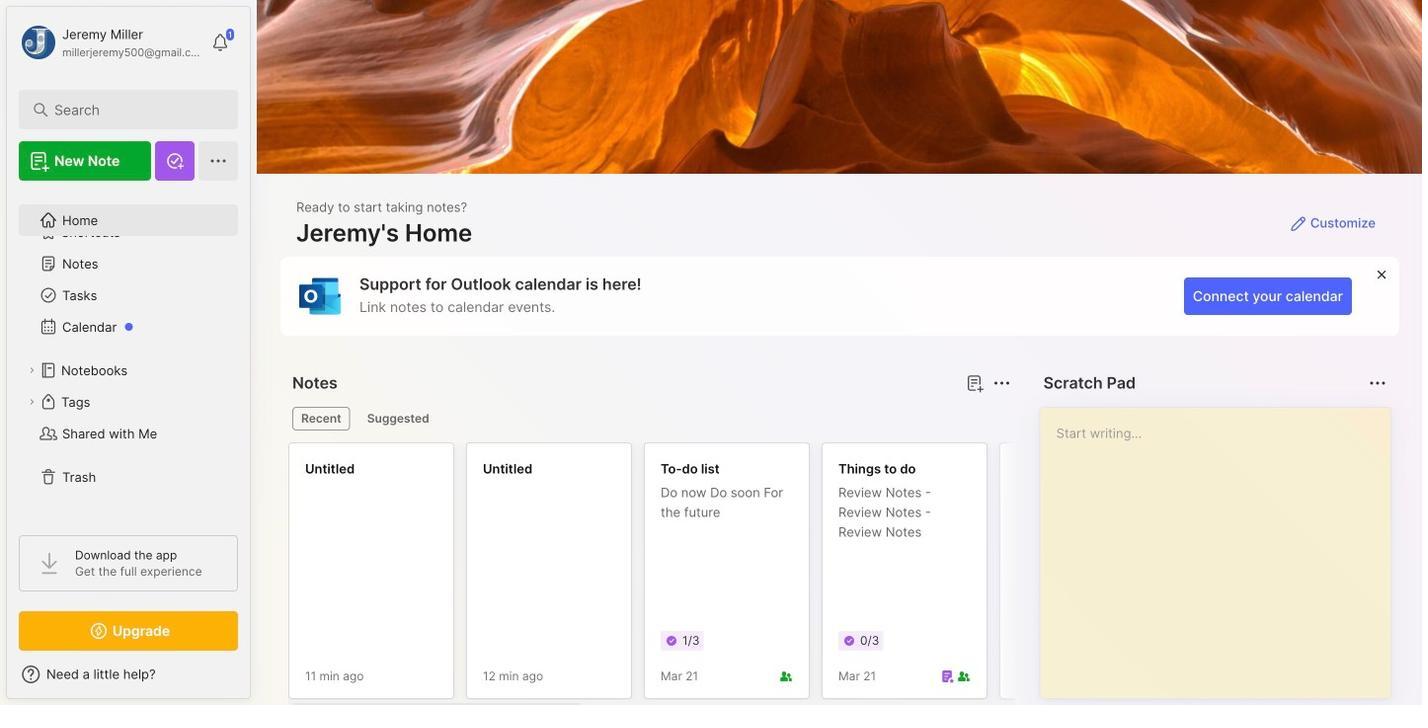 Task type: describe. For each thing, give the bounding box(es) containing it.
Start writing… text field
[[1057, 408, 1390, 683]]

expand notebooks image
[[26, 365, 38, 376]]

none search field inside main element
[[54, 98, 212, 122]]

Search text field
[[54, 101, 212, 120]]

2 tab from the left
[[358, 407, 438, 431]]

expand tags image
[[26, 396, 38, 408]]



Task type: locate. For each thing, give the bounding box(es) containing it.
1 tab from the left
[[292, 407, 351, 431]]

click to collapse image
[[249, 669, 264, 693]]

0 horizontal spatial tab
[[292, 407, 351, 431]]

tab
[[292, 407, 351, 431], [358, 407, 438, 431]]

tab list
[[292, 407, 1008, 431]]

Account field
[[19, 23, 202, 62]]

None search field
[[54, 98, 212, 122]]

tree inside main element
[[7, 193, 250, 518]]

main element
[[0, 0, 257, 705]]

WHAT'S NEW field
[[7, 659, 250, 691]]

row group
[[289, 443, 1423, 705]]

1 horizontal spatial tab
[[358, 407, 438, 431]]

tree
[[7, 193, 250, 518]]



Task type: vqa. For each thing, say whether or not it's contained in the screenshot.
first Tab
yes



